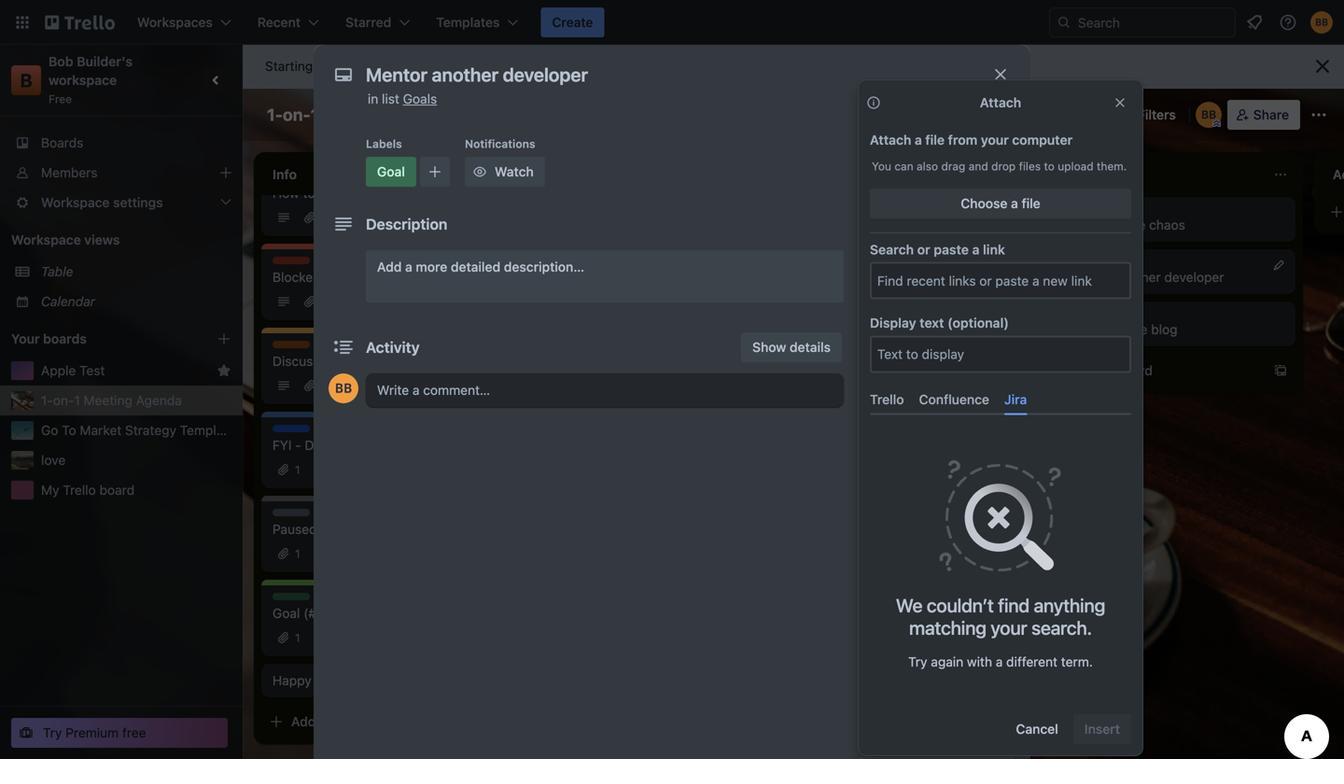 Task type: locate. For each thing, give the bounding box(es) containing it.
add inside add a more detailed description… link
[[377, 259, 402, 275]]

discuss can you please give feedback on the report?
[[803, 258, 1002, 303]]

0 vertical spatial on
[[648, 217, 663, 232]]

1 horizontal spatial meeting
[[323, 105, 388, 125]]

members link down from
[[859, 149, 1016, 179]]

1 horizontal spatial add a card button
[[792, 322, 997, 352]]

1 vertical spatial agenda
[[136, 393, 182, 408]]

0 vertical spatial trello
[[870, 391, 904, 407]]

file down "files"
[[1022, 196, 1041, 211]]

collaborators.
[[580, 58, 663, 74]]

a right choose
[[1011, 196, 1019, 211]]

1 horizontal spatial file
[[1022, 196, 1041, 211]]

- left timely
[[321, 269, 327, 285]]

add down best
[[1087, 363, 1111, 378]]

0 vertical spatial free
[[356, 58, 380, 74]]

add a card button down attachment on the top of page
[[792, 322, 997, 352]]

if left interested
[[355, 437, 363, 453]]

2 the from the left
[[803, 288, 822, 303]]

0 vertical spatial sm image
[[1077, 100, 1103, 126]]

power- up automation
[[917, 493, 961, 508]]

1 horizontal spatial on
[[987, 269, 1002, 285]]

1 horizontal spatial if
[[726, 359, 733, 374]]

attachment
[[889, 306, 961, 321]]

1 for paused
[[295, 547, 300, 560]]

can right how
[[711, 217, 733, 232]]

1 horizontal spatial add a card
[[822, 329, 888, 345]]

goal for goal goal (#1)
[[273, 594, 297, 607]]

goal inside goal mentor another developer
[[1068, 258, 1093, 271]]

manage
[[1068, 217, 1116, 232]]

card down practice
[[1126, 363, 1153, 378]]

color: orange, title: "discuss" element
[[803, 257, 845, 271], [273, 341, 315, 355]]

0 vertical spatial add a card
[[822, 329, 888, 345]]

1-on-1 meeting agenda up labels
[[267, 105, 453, 125]]

1 down color: black, title: "paused" element
[[295, 547, 300, 560]]

x,
[[666, 217, 679, 232]]

if
[[726, 359, 733, 374], [355, 437, 363, 453]]

file for attach
[[926, 132, 945, 148]]

add a card for manage time chaos
[[1087, 363, 1153, 378]]

description…
[[504, 259, 585, 275]]

create
[[552, 14, 593, 30]]

1 inside board name text box
[[311, 105, 319, 125]]

builder's
[[77, 54, 133, 69]]

paused paused - no need to discuss (#0)
[[273, 510, 475, 537]]

if right velocity
[[726, 359, 733, 374]]

sm image down add to card
[[865, 155, 883, 174]]

2 horizontal spatial bob builder (bobbuilder40) image
[[1311, 11, 1333, 34]]

your
[[981, 132, 1009, 148], [991, 617, 1028, 639]]

- left suggested
[[323, 353, 329, 369]]

discuss right add board icon
[[273, 342, 315, 355]]

velocity
[[675, 359, 722, 374]]

0 horizontal spatial sm image
[[471, 162, 489, 181]]

to up you
[[884, 130, 895, 143]]

try for try premium free
[[43, 725, 62, 740]]

0 horizontal spatial can
[[599, 359, 620, 374]]

add up you
[[859, 130, 881, 143]]

1 horizontal spatial trello
[[870, 391, 904, 407]]

suggested
[[333, 353, 398, 369]]

- inside blocker blocker - timely discussion (#4)
[[321, 269, 327, 285]]

add board image
[[217, 331, 232, 346]]

color: orange, title: "discuss" element for can you please give feedback on the report?
[[803, 257, 845, 271]]

agenda inside board name text box
[[392, 105, 453, 125]]

add
[[859, 130, 881, 143], [377, 259, 402, 275], [822, 329, 846, 345], [1087, 363, 1111, 378], [889, 493, 914, 508], [889, 569, 914, 585], [291, 714, 316, 729]]

0 horizontal spatial on
[[648, 217, 663, 232]]

Search field
[[1072, 8, 1235, 36]]

workspace
[[49, 72, 117, 88]]

if inside i think we can improve velocity if we make some tooling changes.
[[726, 359, 733, 374]]

trello
[[870, 391, 904, 407], [63, 482, 96, 498]]

0 vertical spatial file
[[926, 132, 945, 148]]

blocker
[[273, 258, 313, 271], [273, 269, 318, 285]]

0 horizontal spatial file
[[926, 132, 945, 148]]

actions
[[859, 617, 901, 630]]

color: orange, title: "discuss" element for discuss - suggested topic (#3)
[[273, 341, 315, 355]]

drag
[[942, 160, 966, 173]]

template
[[180, 423, 235, 438]]

choose a file
[[961, 196, 1041, 211]]

fyi right template
[[273, 426, 290, 439]]

color: green, title: "goal" element up happy
[[273, 593, 310, 607]]

(#1)
[[304, 606, 327, 621]]

1 vertical spatial on-
[[53, 393, 74, 408]]

add inside add button button
[[889, 569, 914, 585]]

agenda up labels
[[392, 105, 453, 125]]

0 vertical spatial sm image
[[865, 155, 883, 174]]

sm image inside cover link
[[865, 342, 883, 360]]

1
[[311, 105, 319, 125], [74, 393, 80, 408], [295, 463, 300, 476], [295, 547, 300, 560], [295, 631, 300, 644]]

bob builder (bobbuilder40) image right open information menu icon
[[1311, 11, 1333, 34]]

0 vertical spatial color: orange, title: "discuss" element
[[803, 257, 845, 271]]

to
[[547, 58, 559, 74], [884, 130, 895, 143], [1044, 160, 1055, 173], [303, 185, 315, 201], [384, 521, 396, 537]]

0 horizontal spatial ups
[[898, 429, 920, 442]]

the inside i've drafted my goals for the next few months. any feedback?
[[688, 288, 707, 303]]

file up also
[[926, 132, 945, 148]]

show menu image
[[1310, 106, 1329, 124]]

them.
[[1097, 160, 1127, 173]]

0 horizontal spatial attach
[[870, 132, 912, 148]]

0 vertical spatial meeting
[[323, 105, 388, 125]]

your up you can also drag and drop files to upload them.
[[981, 132, 1009, 148]]

1 vertical spatial 1-
[[41, 393, 53, 408]]

2 horizontal spatial add a card
[[1087, 363, 1153, 378]]

board down love link
[[99, 482, 135, 498]]

-
[[321, 269, 327, 285], [323, 353, 329, 369], [295, 437, 301, 453], [321, 521, 327, 537]]

1 down "apple test"
[[74, 393, 80, 408]]

color: green, title: "goal" element for manage time chaos
[[1068, 204, 1106, 218]]

goal
[[377, 164, 405, 179], [1068, 205, 1093, 218], [1068, 258, 1093, 271], [273, 594, 297, 607], [273, 606, 300, 621]]

1 horizontal spatial 1-on-1 meeting agenda
[[267, 105, 453, 125]]

0 vertical spatial agenda
[[392, 105, 453, 125]]

goal manage time chaos
[[1068, 205, 1186, 232]]

card down the happy link
[[330, 714, 358, 729]]

the down can
[[803, 288, 822, 303]]

we
[[736, 217, 753, 232], [578, 359, 595, 374], [737, 359, 754, 374]]

0 vertical spatial attach
[[980, 95, 1022, 110]]

the right for
[[688, 288, 707, 303]]

Write a comment text field
[[366, 373, 844, 407]]

1 the from the left
[[688, 288, 707, 303]]

give
[[899, 269, 924, 285]]

discuss left interested
[[305, 437, 352, 453]]

8,
[[341, 58, 353, 74]]

1 horizontal spatial members
[[889, 156, 947, 172]]

to right need
[[384, 521, 396, 537]]

1 vertical spatial try
[[43, 725, 62, 740]]

1 vertical spatial ups
[[961, 493, 985, 508]]

choose a file element
[[870, 189, 1132, 218]]

color: black, title: "paused" element
[[273, 509, 312, 523]]

1 vertical spatial board
[[99, 482, 135, 498]]

0 vertical spatial board
[[369, 185, 404, 201]]

meeting up market
[[84, 393, 133, 408]]

please
[[856, 269, 895, 285]]

1 fyi from the top
[[273, 426, 290, 439]]

try inside 'button'
[[43, 725, 62, 740]]

can you please give feedback on the report? link
[[803, 268, 1020, 305]]

tab list
[[863, 384, 1139, 415]]

0 horizontal spatial on-
[[53, 393, 74, 408]]

sm image left the "cover"
[[865, 342, 883, 360]]

try for try again with a different term.
[[909, 654, 928, 669]]

1 vertical spatial on
[[987, 269, 1002, 285]]

add a card down happy
[[291, 714, 358, 729]]

or
[[918, 242, 931, 257]]

- left no
[[321, 521, 327, 537]]

we right how
[[736, 217, 753, 232]]

confluence up "add power-ups"
[[889, 455, 959, 471]]

1 for goal
[[295, 631, 300, 644]]

1 for fyi
[[295, 463, 300, 476]]

1 horizontal spatial 1-
[[267, 105, 283, 125]]

add inside add power-ups link
[[889, 493, 914, 508]]

card left the "cover"
[[860, 329, 888, 345]]

a down report?
[[850, 329, 857, 345]]

1 horizontal spatial sm image
[[1077, 100, 1103, 126]]

a down 'best practice blog'
[[1115, 363, 1122, 378]]

add a card down report?
[[822, 329, 888, 345]]

sm image inside members link
[[865, 155, 883, 174]]

1 vertical spatial sm image
[[865, 342, 883, 360]]

goals
[[632, 288, 664, 303]]

your down find
[[991, 617, 1028, 639]]

1 horizontal spatial board
[[369, 185, 404, 201]]

free right premium
[[122, 725, 146, 740]]

on inside "the team is stuck on x, how can we move forward?"
[[648, 217, 663, 232]]

try left premium
[[43, 725, 62, 740]]

0 horizontal spatial 1-
[[41, 393, 53, 408]]

1 horizontal spatial color: orange, title: "discuss" element
[[803, 257, 845, 271]]

can up some
[[599, 359, 620, 374]]

search or paste a link
[[870, 242, 1006, 257]]

workspace
[[11, 232, 81, 247]]

goal for goal mentor another developer
[[1068, 258, 1093, 271]]

1 vertical spatial your
[[991, 617, 1028, 639]]

0 horizontal spatial members
[[41, 165, 98, 180]]

calendar power-up image
[[977, 106, 992, 121]]

tooling
[[610, 378, 651, 393]]

add a card down 'best practice blog'
[[1087, 363, 1153, 378]]

10
[[562, 58, 576, 74]]

starred icon image
[[217, 363, 232, 378]]

is
[[598, 217, 608, 232]]

close popover image
[[1113, 95, 1128, 110]]

trello inside "link"
[[63, 482, 96, 498]]

table link
[[41, 262, 232, 281]]

search.
[[1032, 617, 1092, 639]]

color: orange, title: "discuss" element down "new"
[[803, 257, 845, 271]]

0 vertical spatial ups
[[898, 429, 920, 442]]

0 horizontal spatial board
[[99, 482, 135, 498]]

(#6)
[[431, 437, 457, 453]]

1 down apr
[[311, 105, 319, 125]]

ups up add button button
[[961, 493, 985, 508]]

add a card for new training program
[[822, 329, 888, 345]]

1 vertical spatial file
[[1022, 196, 1041, 211]]

a right with
[[996, 654, 1003, 669]]

add a card button for new training program
[[792, 322, 997, 352]]

can right you
[[895, 160, 914, 173]]

color: green, title: "goal" element
[[366, 157, 416, 187], [1068, 204, 1106, 218], [1068, 257, 1106, 271], [273, 593, 310, 607]]

- for discuss
[[323, 353, 329, 369]]

to
[[62, 423, 76, 438]]

Search or paste a link field
[[872, 264, 1130, 298]]

sm image inside watch button
[[471, 162, 489, 181]]

0 horizontal spatial add a card
[[291, 714, 358, 729]]

sm image left close popover image
[[1077, 100, 1103, 126]]

0 horizontal spatial color: orange, title: "discuss" element
[[273, 341, 315, 355]]

1 horizontal spatial bob builder (bobbuilder40) image
[[1196, 102, 1222, 128]]

discuss
[[400, 521, 446, 537]]

- inside discuss discuss - suggested topic (#3)
[[323, 353, 329, 369]]

power- down custom
[[859, 429, 898, 442]]

1 vertical spatial if
[[355, 437, 363, 453]]

try left again
[[909, 654, 928, 669]]

file
[[926, 132, 945, 148], [1022, 196, 1041, 211]]

0 horizontal spatial try
[[43, 725, 62, 740]]

members link down boards
[[0, 158, 243, 188]]

apple
[[41, 363, 76, 378]]

apple test link
[[41, 361, 209, 380]]

0 horizontal spatial trello
[[63, 482, 96, 498]]

happy link
[[273, 671, 489, 690]]

feedback?
[[642, 307, 704, 322]]

boards link
[[0, 128, 243, 158]]

discuss left suggested
[[273, 353, 320, 369]]

program
[[882, 217, 933, 232]]

color: green, title: "goal" element down manage
[[1068, 257, 1106, 271]]

- inside paused paused - no need to discuss (#0)
[[321, 521, 327, 537]]

sm image
[[1077, 100, 1103, 126], [471, 162, 489, 181]]

sm image left watch
[[471, 162, 489, 181]]

(#3)
[[435, 353, 461, 369]]

your boards
[[11, 331, 87, 346]]

add a card
[[822, 329, 888, 345], [1087, 363, 1153, 378], [291, 714, 358, 729]]

on- inside 1-on-1 meeting agenda link
[[53, 393, 74, 408]]

2 vertical spatial bob builder (bobbuilder40) image
[[329, 373, 359, 403]]

on- down apple
[[53, 393, 74, 408]]

your
[[11, 331, 40, 346]]

None text field
[[357, 58, 973, 92]]

add up we
[[889, 569, 914, 585]]

0 horizontal spatial 1-on-1 meeting agenda
[[41, 393, 182, 408]]

add a card button down blog
[[1057, 356, 1262, 386]]

0 vertical spatial on-
[[283, 105, 311, 125]]

if inside fyi fyi - discuss if interested (#6)
[[355, 437, 363, 453]]

the team is stuck on x, how can we move forward?
[[538, 217, 753, 251]]

share
[[1254, 107, 1289, 122]]

members down boards
[[41, 165, 98, 180]]

sm image for members
[[865, 155, 883, 174]]

1 horizontal spatial try
[[909, 654, 928, 669]]

0 horizontal spatial free
[[122, 725, 146, 740]]

on left x,
[[648, 217, 663, 232]]

color: green, title: "goal" element down upload
[[1068, 204, 1106, 218]]

add up automation
[[889, 493, 914, 508]]

a up also
[[915, 132, 922, 148]]

custom fields button
[[859, 379, 1016, 398]]

free right 8,
[[356, 58, 380, 74]]

trello right my
[[63, 482, 96, 498]]

labels image
[[865, 192, 883, 211]]

workspaces
[[384, 58, 458, 74]]

1 vertical spatial add a card
[[1087, 363, 1153, 378]]

trello up the 'power-ups' on the bottom
[[870, 391, 904, 407]]

color: orange, title: "discuss" element right add board icon
[[273, 341, 315, 355]]

ups down custom
[[898, 429, 920, 442]]

we inside "the team is stuck on x, how can we move forward?"
[[736, 217, 753, 232]]

1 vertical spatial add a card button
[[1057, 356, 1262, 386]]

with
[[967, 654, 993, 669]]

1- up go
[[41, 393, 53, 408]]

search
[[870, 242, 914, 257]]

1 vertical spatial meeting
[[84, 393, 133, 408]]

1 vertical spatial sm image
[[471, 162, 489, 181]]

1 vertical spatial confluence
[[889, 455, 959, 471]]

goal for goal manage time chaos
[[1068, 205, 1093, 218]]

bob builder's workspace free
[[49, 54, 136, 106]]

can inside "the team is stuck on x, how can we move forward?"
[[711, 217, 733, 232]]

add a more detailed description… link
[[366, 250, 844, 303]]

chaos
[[1150, 217, 1186, 232]]

edit card image
[[1272, 258, 1287, 273]]

add a card button down the happy link
[[261, 707, 467, 737]]

members down add to card
[[889, 156, 947, 172]]

1- inside board name text box
[[267, 105, 283, 125]]

attach for attach
[[980, 95, 1022, 110]]

- for paused
[[321, 521, 327, 537]]

1 vertical spatial can
[[711, 217, 733, 232]]

1 horizontal spatial can
[[711, 217, 733, 232]]

1 sm image from the top
[[865, 155, 883, 174]]

color: green, title: "goal" element for goal (#1)
[[273, 593, 310, 607]]

2 vertical spatial add a card button
[[261, 707, 467, 737]]

bob builder (bobbuilder40) image right filters
[[1196, 102, 1222, 128]]

strategy
[[125, 423, 176, 438]]

confluence down cover link
[[919, 391, 990, 407]]

0 vertical spatial 1-
[[267, 105, 283, 125]]

you can also drag and drop files to upload them.
[[872, 160, 1127, 173]]

1-on-1 meeting agenda up market
[[41, 393, 182, 408]]

fields
[[940, 380, 977, 396]]

discuss inside the discuss can you please give feedback on the report?
[[803, 258, 845, 271]]

1 vertical spatial trello
[[63, 482, 96, 498]]

agenda
[[392, 105, 453, 125], [136, 393, 182, 408]]

2 vertical spatial can
[[599, 359, 620, 374]]

any
[[615, 307, 638, 322]]

1 vertical spatial free
[[122, 725, 146, 740]]

0 vertical spatial 1-on-1 meeting agenda
[[267, 105, 453, 125]]

color: green, title: "goal" element for mentor another developer
[[1068, 257, 1106, 271]]

link
[[983, 242, 1006, 257]]

0 vertical spatial power-
[[859, 429, 898, 442]]

1 horizontal spatial agenda
[[392, 105, 453, 125]]

goal inside goal manage time chaos
[[1068, 205, 1093, 218]]

1 horizontal spatial power-
[[917, 493, 961, 508]]

1 down color: blue, title: "fyi" element
[[295, 463, 300, 476]]

best
[[1068, 322, 1095, 337]]

0 horizontal spatial bob builder (bobbuilder40) image
[[329, 373, 359, 403]]

2 horizontal spatial can
[[895, 160, 914, 173]]

2 sm image from the top
[[865, 342, 883, 360]]

1 horizontal spatial on-
[[283, 105, 311, 125]]

2 horizontal spatial add a card button
[[1057, 356, 1262, 386]]

on down link
[[987, 269, 1002, 285]]

sm image
[[865, 155, 883, 174], [865, 342, 883, 360]]

paused
[[273, 510, 312, 523], [273, 521, 317, 537]]

agenda up the strategy
[[136, 393, 182, 408]]

members
[[889, 156, 947, 172], [41, 165, 98, 180]]

0 horizontal spatial the
[[688, 288, 707, 303]]

0 vertical spatial add a card button
[[792, 322, 997, 352]]

- up color: black, title: "paused" element
[[295, 437, 301, 453]]

meeting up labels
[[323, 105, 388, 125]]

0 horizontal spatial power-
[[859, 429, 898, 442]]

improve
[[624, 359, 672, 374]]

filters button
[[1110, 100, 1182, 130]]

0 vertical spatial if
[[726, 359, 733, 374]]

on-
[[283, 105, 311, 125], [53, 393, 74, 408]]

add right timely
[[377, 259, 402, 275]]

apple test
[[41, 363, 105, 378]]

bob builder (bobbuilder40) image down suggested
[[329, 373, 359, 403]]

1 vertical spatial color: orange, title: "discuss" element
[[273, 341, 315, 355]]

1- down starting
[[267, 105, 283, 125]]

1 vertical spatial attach
[[870, 132, 912, 148]]

0 horizontal spatial if
[[355, 437, 363, 453]]

practice
[[1099, 322, 1148, 337]]

board right this
[[369, 185, 404, 201]]

bob builder (bobbuilder40) image
[[1311, 11, 1333, 34], [1196, 102, 1222, 128], [329, 373, 359, 403]]

find
[[998, 594, 1030, 616]]

on- down starting
[[283, 105, 311, 125]]

0 horizontal spatial agenda
[[136, 393, 182, 408]]

button
[[917, 569, 958, 585]]

discuss up report?
[[803, 258, 845, 271]]

1 down goal goal (#1)
[[295, 631, 300, 644]]

1 horizontal spatial attach
[[980, 95, 1022, 110]]

free inside 'button'
[[122, 725, 146, 740]]

0 vertical spatial can
[[895, 160, 914, 173]]

- inside fyi fyi - discuss if interested (#6)
[[295, 437, 301, 453]]

we up some
[[578, 359, 595, 374]]

to right "files"
[[1044, 160, 1055, 173]]

my
[[610, 288, 628, 303]]



Task type: vqa. For each thing, say whether or not it's contained in the screenshot.
the right kendallparks02 (kendallparks02) icon
no



Task type: describe. For each thing, give the bounding box(es) containing it.
add to card
[[859, 130, 923, 143]]

attach a file from your computer
[[870, 132, 1073, 148]]

mentor
[[1068, 269, 1111, 285]]

your inside we couldn't find anything matching your search.
[[991, 617, 1028, 639]]

workspace views
[[11, 232, 120, 247]]

table
[[41, 264, 73, 279]]

file for choose
[[1022, 196, 1041, 211]]

tab list containing trello
[[863, 384, 1139, 415]]

calendar link
[[41, 292, 232, 311]]

1 vertical spatial bob builder (bobbuilder40) image
[[1196, 102, 1222, 128]]

also
[[917, 160, 938, 173]]

team
[[564, 217, 595, 232]]

starting
[[265, 58, 313, 74]]

card for new training program add a card button
[[860, 329, 888, 345]]

a down the happy link
[[319, 714, 327, 729]]

add power-ups link
[[859, 486, 1016, 515]]

need
[[351, 521, 381, 537]]

more info image
[[866, 95, 881, 110]]

- for blocker
[[321, 269, 327, 285]]

manage time chaos link
[[1068, 216, 1285, 234]]

create from template… image
[[1008, 330, 1023, 345]]

try again with a different term.
[[909, 654, 1093, 669]]

make
[[538, 378, 570, 393]]

0 vertical spatial your
[[981, 132, 1009, 148]]

1 horizontal spatial ups
[[961, 493, 985, 508]]

discuss - suggested topic (#3) link
[[273, 352, 489, 371]]

to left 10
[[547, 58, 559, 74]]

be
[[484, 58, 499, 74]]

primary element
[[0, 0, 1345, 45]]

custom fields
[[889, 380, 977, 396]]

0 horizontal spatial meeting
[[84, 393, 133, 408]]

i've drafted my goals for the next few months. any feedback? link
[[538, 287, 754, 324]]

list
[[382, 91, 399, 106]]

we down the show
[[737, 359, 754, 374]]

blocker blocker - timely discussion (#4)
[[273, 258, 467, 285]]

files
[[1019, 160, 1041, 173]]

term.
[[1061, 654, 1093, 669]]

in list goals
[[368, 91, 437, 106]]

drafted
[[562, 288, 607, 303]]

cover link
[[859, 336, 1016, 366]]

Board name text field
[[258, 100, 463, 130]]

members for rightmost members link
[[889, 156, 947, 172]]

color: blue, title: "fyi" element
[[273, 425, 310, 439]]

on inside the discuss can you please give feedback on the report?
[[987, 269, 1002, 285]]

on- inside board name text box
[[283, 105, 311, 125]]

add a more detailed description…
[[377, 259, 585, 275]]

goal for goal
[[377, 164, 405, 179]]

1 vertical spatial power-
[[917, 493, 961, 508]]

the inside the discuss can you please give feedback on the report?
[[803, 288, 822, 303]]

the
[[538, 217, 561, 232]]

try premium free
[[43, 725, 146, 740]]

details
[[790, 339, 831, 355]]

goal goal (#1)
[[273, 594, 327, 621]]

upload
[[1058, 160, 1094, 173]]

free
[[49, 92, 72, 106]]

mentor another developer link
[[1068, 268, 1285, 287]]

0 notifications image
[[1244, 11, 1266, 34]]

your boards with 5 items element
[[11, 328, 189, 350]]

to left use
[[303, 185, 315, 201]]

display text (optional)
[[870, 315, 1009, 331]]

add a card button for manage time chaos
[[1057, 356, 1262, 386]]

share button
[[1228, 100, 1301, 130]]

board inside "link"
[[99, 482, 135, 498]]

1 inside 1-on-1 meeting agenda link
[[74, 393, 80, 408]]

watch
[[495, 164, 534, 179]]

bob builder's workspace link
[[49, 54, 136, 88]]

a left more
[[405, 259, 413, 275]]

more
[[416, 259, 448, 275]]

color: green, title: "goal" element down labels
[[366, 157, 416, 187]]

0 vertical spatial bob builder (bobbuilder40) image
[[1311, 11, 1333, 34]]

card for add a card button to the left
[[330, 714, 358, 729]]

sm image for cover
[[865, 342, 883, 360]]

i've drafted my goals for the next few months. any feedback?
[[538, 288, 737, 322]]

labels
[[366, 137, 402, 150]]

1 horizontal spatial free
[[356, 58, 380, 74]]

detailed
[[451, 259, 501, 275]]

months.
[[563, 307, 612, 322]]

description
[[366, 215, 448, 233]]

a left link
[[973, 242, 980, 257]]

search image
[[1057, 15, 1072, 30]]

go to market strategy template link
[[41, 421, 235, 440]]

add down happy
[[291, 714, 316, 729]]

cover
[[889, 343, 925, 359]]

goal mentor another developer
[[1068, 258, 1225, 285]]

fyi - discuss if interested (#6) link
[[273, 436, 489, 455]]

(#4)
[[442, 269, 467, 285]]

this
[[344, 185, 366, 201]]

show
[[753, 339, 786, 355]]

i've
[[538, 288, 559, 303]]

happy
[[273, 673, 312, 688]]

1-on-1 meeting agenda inside board name text box
[[267, 105, 453, 125]]

attach for attach a file from your computer
[[870, 132, 912, 148]]

choose
[[961, 196, 1008, 211]]

- for fyi
[[295, 437, 301, 453]]

meeting inside board name text box
[[323, 105, 388, 125]]

Display text (optional) field
[[872, 337, 1130, 371]]

members for the left members link
[[41, 165, 98, 180]]

i think we can improve velocity if we make some tooling changes. link
[[538, 358, 754, 395]]

some
[[574, 378, 606, 393]]

to inside paused paused - no need to discuss (#0)
[[384, 521, 396, 537]]

anything
[[1034, 594, 1106, 616]]

0 horizontal spatial members link
[[0, 158, 243, 188]]

love link
[[41, 451, 232, 470]]

add down report?
[[822, 329, 846, 345]]

best practice blog link
[[1068, 320, 1285, 339]]

0 horizontal spatial add a card button
[[261, 707, 467, 737]]

checklist button
[[859, 224, 1016, 254]]

best practice blog
[[1068, 322, 1178, 337]]

matching
[[910, 617, 987, 639]]

2 blocker from the top
[[273, 269, 318, 285]]

notifications
[[465, 137, 536, 150]]

how
[[273, 185, 300, 201]]

couldn't
[[927, 594, 994, 616]]

add power-ups
[[889, 493, 985, 508]]

2 fyi from the top
[[273, 437, 292, 453]]

1 horizontal spatial members link
[[859, 149, 1016, 179]]

dates
[[889, 268, 925, 284]]

color: red, title: "blocker" element
[[273, 257, 313, 271]]

create from template… image
[[1274, 363, 1289, 378]]

training
[[833, 217, 879, 232]]

1 paused from the top
[[273, 510, 312, 523]]

my trello board link
[[41, 481, 232, 500]]

card up also
[[898, 130, 923, 143]]

drop
[[992, 160, 1016, 173]]

limited
[[503, 58, 543, 74]]

show details
[[753, 339, 831, 355]]

2 vertical spatial add a card
[[291, 714, 358, 729]]

bob
[[49, 54, 73, 69]]

move
[[538, 236, 570, 251]]

1 vertical spatial 1-on-1 meeting agenda
[[41, 393, 182, 408]]

next
[[711, 288, 737, 303]]

starting apr 8, free workspaces will be limited to 10 collaborators.
[[265, 58, 663, 74]]

different
[[1007, 654, 1058, 669]]

1 blocker from the top
[[273, 258, 313, 271]]

timely
[[331, 269, 371, 285]]

feedback
[[927, 269, 983, 285]]

i think we can improve velocity if we make some tooling changes.
[[538, 359, 754, 393]]

test
[[79, 363, 105, 378]]

and
[[969, 160, 989, 173]]

card for add a card button for manage time chaos
[[1126, 363, 1153, 378]]

open information menu image
[[1279, 13, 1298, 32]]

power-ups
[[859, 429, 920, 442]]

will
[[461, 58, 481, 74]]

2 paused from the top
[[273, 521, 317, 537]]

how
[[682, 217, 707, 232]]

discuss inside fyi fyi - discuss if interested (#6)
[[305, 437, 352, 453]]

can inside i think we can improve velocity if we make some tooling changes.
[[599, 359, 620, 374]]

0 vertical spatial confluence
[[919, 391, 990, 407]]

new training program
[[803, 217, 933, 232]]



